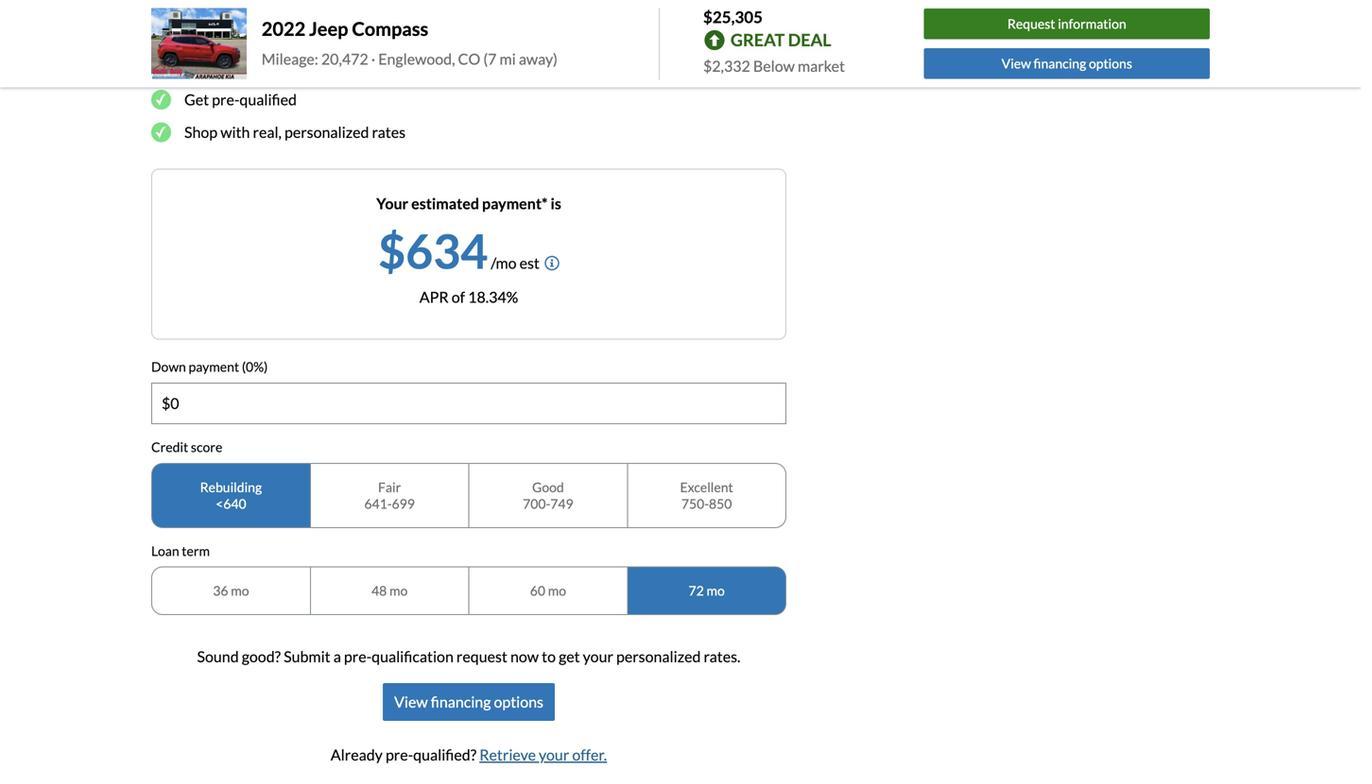 Task type: describe. For each thing, give the bounding box(es) containing it.
mo for 36 mo
[[231, 583, 249, 599]]

qualified?
[[413, 746, 477, 765]]

750-
[[682, 496, 709, 512]]

850
[[709, 496, 732, 512]]

request information
[[1008, 16, 1127, 32]]

excellent
[[681, 479, 734, 495]]

72 mo
[[689, 583, 725, 599]]

of
[[452, 288, 465, 307]]

view financing options for bottommost view financing options button
[[394, 693, 544, 712]]

1 horizontal spatial your
[[539, 746, 570, 765]]

information
[[1058, 16, 1127, 32]]

sound
[[197, 648, 239, 666]]

60 mo
[[530, 583, 566, 599]]

retrieve
[[480, 746, 536, 765]]

$2,332
[[704, 57, 751, 75]]

1 horizontal spatial personalized
[[617, 648, 701, 666]]

1 vertical spatial view financing options button
[[383, 684, 555, 722]]

down
[[151, 359, 186, 375]]

pre- for already
[[386, 746, 413, 765]]

mo for 72 mo
[[707, 583, 725, 599]]

compass
[[352, 17, 429, 40]]

Down payment (0%) text field
[[152, 384, 786, 424]]

good?
[[242, 648, 281, 666]]

mo for 48 mo
[[390, 583, 408, 599]]

great deal
[[731, 30, 832, 50]]

20,472
[[321, 50, 369, 68]]

finance
[[151, 8, 224, 33]]

your estimated payment* is
[[377, 195, 562, 213]]

co
[[458, 50, 481, 68]]

get
[[184, 90, 209, 109]]

already pre-qualified? retrieve your offer.
[[331, 746, 607, 765]]

payment*
[[482, 195, 548, 213]]

mi
[[500, 50, 516, 68]]

to
[[542, 648, 556, 666]]

in
[[228, 8, 246, 33]]

retrieve your offer. link
[[480, 746, 607, 765]]

fair 641-699
[[364, 479, 415, 512]]

/mo
[[491, 254, 517, 273]]

your
[[377, 195, 409, 213]]

rates.
[[704, 648, 741, 666]]

good
[[532, 479, 564, 495]]

view for bottommost view financing options button
[[394, 693, 428, 712]]

(7
[[484, 50, 497, 68]]

72
[[689, 583, 704, 599]]

2 horizontal spatial your
[[583, 648, 614, 666]]

36
[[213, 583, 228, 599]]

great
[[731, 30, 785, 50]]

rates
[[372, 123, 406, 142]]

below
[[754, 57, 795, 75]]

jeep
[[309, 17, 349, 40]]

request
[[457, 648, 508, 666]]

699
[[392, 496, 415, 512]]

$2,332 below market
[[704, 57, 845, 75]]

48 mo
[[372, 583, 408, 599]]

credit
[[151, 439, 188, 455]]

rebuilding <640
[[200, 479, 262, 512]]

submit
[[284, 648, 331, 666]]

good 700-749
[[523, 479, 574, 512]]

away)
[[519, 50, 558, 68]]

qualification
[[372, 648, 454, 666]]

advance
[[250, 8, 327, 33]]

down payment (0%)
[[151, 359, 268, 375]]

mileage:
[[262, 50, 319, 68]]

641-
[[364, 496, 392, 512]]



Task type: locate. For each thing, give the bounding box(es) containing it.
2022
[[262, 17, 306, 40]]

sound good? submit a pre-qualification request now to get your personalized rates.
[[197, 648, 741, 666]]

$634
[[378, 222, 488, 279]]

0 vertical spatial personalized
[[285, 123, 369, 142]]

view financing options for topmost view financing options button
[[1002, 55, 1133, 71]]

get
[[559, 648, 580, 666]]

0 vertical spatial view
[[1002, 55, 1032, 71]]

(0%)
[[242, 359, 268, 375]]

1 horizontal spatial options
[[1089, 55, 1133, 71]]

a
[[334, 648, 341, 666]]

0 horizontal spatial pre-
[[212, 90, 240, 109]]

request
[[1008, 16, 1056, 32]]

apr of 18.34%
[[420, 288, 519, 307]]

now
[[511, 648, 539, 666]]

2022 jeep compass mileage: 20,472 · englewood, co (7 mi away)
[[262, 17, 558, 68]]

2 vertical spatial pre-
[[386, 746, 413, 765]]

2 vertical spatial your
[[539, 746, 570, 765]]

payment left (0%)
[[189, 359, 239, 375]]

1 vertical spatial options
[[494, 693, 544, 712]]

englewood,
[[379, 50, 455, 68]]

0 horizontal spatial personalized
[[285, 123, 369, 142]]

2 mo from the left
[[390, 583, 408, 599]]

get pre-qualified
[[184, 90, 297, 109]]

finance in advance
[[151, 8, 327, 33]]

1 vertical spatial payment
[[189, 359, 239, 375]]

·
[[371, 50, 376, 68]]

personalized left rates.
[[617, 648, 701, 666]]

offer.
[[573, 746, 607, 765]]

payment down jeep
[[279, 58, 337, 76]]

mo
[[231, 583, 249, 599], [390, 583, 408, 599], [548, 583, 566, 599], [707, 583, 725, 599]]

1 horizontal spatial view
[[1002, 55, 1032, 71]]

request information button
[[925, 9, 1211, 39]]

0 horizontal spatial financing
[[431, 693, 491, 712]]

1 vertical spatial view
[[394, 693, 428, 712]]

estimate your payment
[[184, 58, 337, 76]]

options down now
[[494, 693, 544, 712]]

view
[[1002, 55, 1032, 71], [394, 693, 428, 712]]

mo right 60
[[548, 583, 566, 599]]

0 vertical spatial view financing options
[[1002, 55, 1133, 71]]

pre- for get
[[212, 90, 240, 109]]

2022 jeep compass image
[[151, 8, 247, 80]]

1 horizontal spatial financing
[[1034, 55, 1087, 71]]

your right get
[[583, 648, 614, 666]]

personalized right the real,
[[285, 123, 369, 142]]

estimate
[[184, 58, 243, 76]]

view financing options down sound good? submit a pre-qualification request now to get your personalized rates.
[[394, 693, 544, 712]]

749
[[551, 496, 574, 512]]

apr
[[420, 288, 449, 307]]

rebuilding
[[200, 479, 262, 495]]

1 horizontal spatial view financing options
[[1002, 55, 1133, 71]]

1 horizontal spatial payment
[[279, 58, 337, 76]]

shop with real, personalized rates
[[184, 123, 406, 142]]

financing down request information button
[[1034, 55, 1087, 71]]

fair
[[378, 479, 401, 495]]

personalized
[[285, 123, 369, 142], [617, 648, 701, 666]]

financing down sound good? submit a pre-qualification request now to get your personalized rates.
[[431, 693, 491, 712]]

1 mo from the left
[[231, 583, 249, 599]]

1 vertical spatial financing
[[431, 693, 491, 712]]

1 vertical spatial view financing options
[[394, 693, 544, 712]]

0 vertical spatial payment
[[279, 58, 337, 76]]

4 mo from the left
[[707, 583, 725, 599]]

score
[[191, 439, 223, 455]]

0 vertical spatial financing
[[1034, 55, 1087, 71]]

48
[[372, 583, 387, 599]]

0 horizontal spatial view financing options
[[394, 693, 544, 712]]

1 horizontal spatial view financing options button
[[925, 48, 1211, 79]]

2 horizontal spatial pre-
[[386, 746, 413, 765]]

pre- right a
[[344, 648, 372, 666]]

mo right 48 on the bottom left of the page
[[390, 583, 408, 599]]

view financing options button
[[925, 48, 1211, 79], [383, 684, 555, 722]]

estimated
[[412, 195, 479, 213]]

view down request
[[1002, 55, 1032, 71]]

your left offer.
[[539, 746, 570, 765]]

your up qualified at the top left
[[246, 58, 276, 76]]

18.34%
[[468, 288, 519, 307]]

excellent 750-850
[[681, 479, 734, 512]]

mo right 72
[[707, 583, 725, 599]]

term
[[182, 543, 210, 559]]

1 vertical spatial your
[[583, 648, 614, 666]]

view financing options button down request information button
[[925, 48, 1211, 79]]

options down the information
[[1089, 55, 1133, 71]]

<640
[[216, 496, 246, 512]]

your
[[246, 58, 276, 76], [583, 648, 614, 666], [539, 746, 570, 765]]

1 vertical spatial pre-
[[344, 648, 372, 666]]

with
[[221, 123, 250, 142]]

700-
[[523, 496, 551, 512]]

3 mo from the left
[[548, 583, 566, 599]]

$634 /mo est
[[378, 222, 540, 279]]

$25,305
[[704, 7, 763, 26]]

payment
[[279, 58, 337, 76], [189, 359, 239, 375]]

is
[[551, 195, 562, 213]]

1 vertical spatial personalized
[[617, 648, 701, 666]]

0 vertical spatial view financing options button
[[925, 48, 1211, 79]]

real,
[[253, 123, 282, 142]]

financing
[[1034, 55, 1087, 71], [431, 693, 491, 712]]

loan term
[[151, 543, 210, 559]]

view down qualification
[[394, 693, 428, 712]]

mo right 36
[[231, 583, 249, 599]]

0 vertical spatial pre-
[[212, 90, 240, 109]]

36 mo
[[213, 583, 249, 599]]

options
[[1089, 55, 1133, 71], [494, 693, 544, 712]]

deal
[[789, 30, 832, 50]]

options for topmost view financing options button
[[1089, 55, 1133, 71]]

options for bottommost view financing options button
[[494, 693, 544, 712]]

est
[[520, 254, 540, 273]]

view for topmost view financing options button
[[1002, 55, 1032, 71]]

market
[[798, 57, 845, 75]]

qualified
[[240, 90, 297, 109]]

0 horizontal spatial view
[[394, 693, 428, 712]]

0 vertical spatial your
[[246, 58, 276, 76]]

60
[[530, 583, 546, 599]]

already
[[331, 746, 383, 765]]

mo for 60 mo
[[548, 583, 566, 599]]

0 horizontal spatial payment
[[189, 359, 239, 375]]

credit score
[[151, 439, 223, 455]]

1 horizontal spatial pre-
[[344, 648, 372, 666]]

0 horizontal spatial view financing options button
[[383, 684, 555, 722]]

view financing options
[[1002, 55, 1133, 71], [394, 693, 544, 712]]

view financing options down request information button
[[1002, 55, 1133, 71]]

shop
[[184, 123, 218, 142]]

view financing options button down sound good? submit a pre-qualification request now to get your personalized rates.
[[383, 684, 555, 722]]

0 horizontal spatial options
[[494, 693, 544, 712]]

pre- right get
[[212, 90, 240, 109]]

loan
[[151, 543, 179, 559]]

pre-
[[212, 90, 240, 109], [344, 648, 372, 666], [386, 746, 413, 765]]

info circle image
[[545, 256, 560, 271]]

pre- right already
[[386, 746, 413, 765]]

0 horizontal spatial your
[[246, 58, 276, 76]]

0 vertical spatial options
[[1089, 55, 1133, 71]]



Task type: vqa. For each thing, say whether or not it's contained in the screenshot.
the topmost Answer
no



